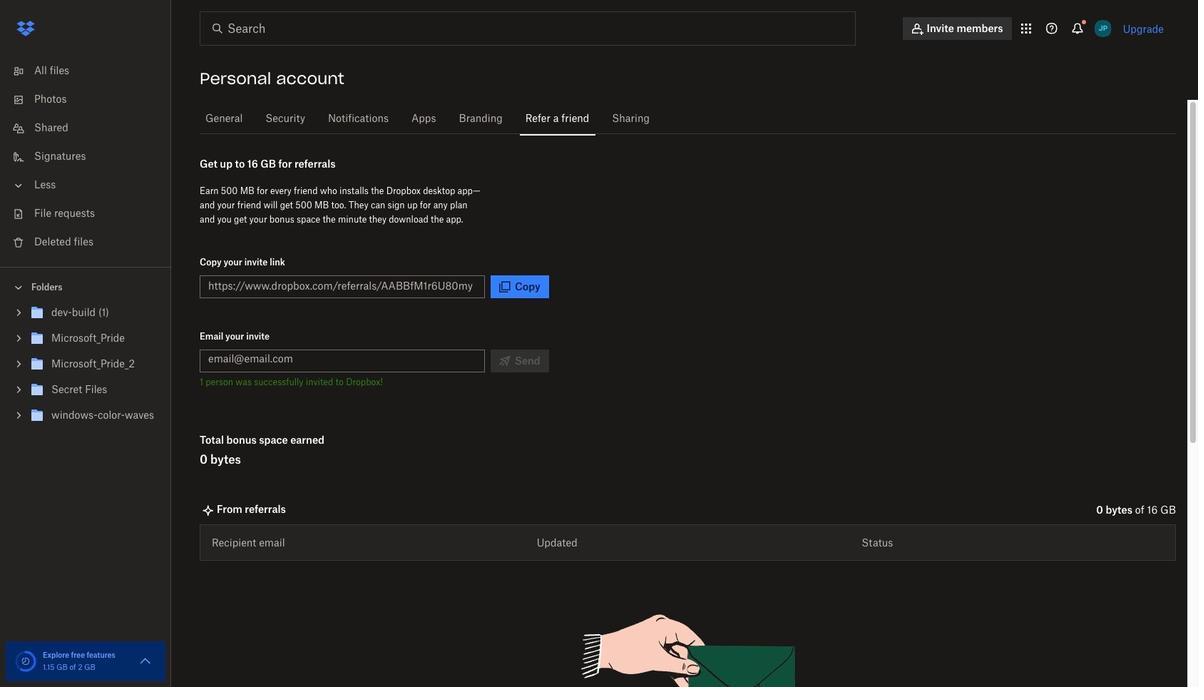 Task type: locate. For each thing, give the bounding box(es) containing it.
group
[[0, 298, 171, 440]]

tab list
[[200, 100, 1177, 136]]

less image
[[11, 178, 26, 193]]

None text field
[[208, 278, 473, 294]]

list
[[0, 49, 171, 267]]

dropbox image
[[11, 14, 40, 43]]



Task type: vqa. For each thing, say whether or not it's contained in the screenshot.
Dropbox image
yes



Task type: describe. For each thing, give the bounding box(es) containing it.
quota usage progress bar
[[14, 650, 37, 673]]

email@email.com text field
[[208, 351, 477, 367]]

Search text field
[[228, 20, 826, 37]]



